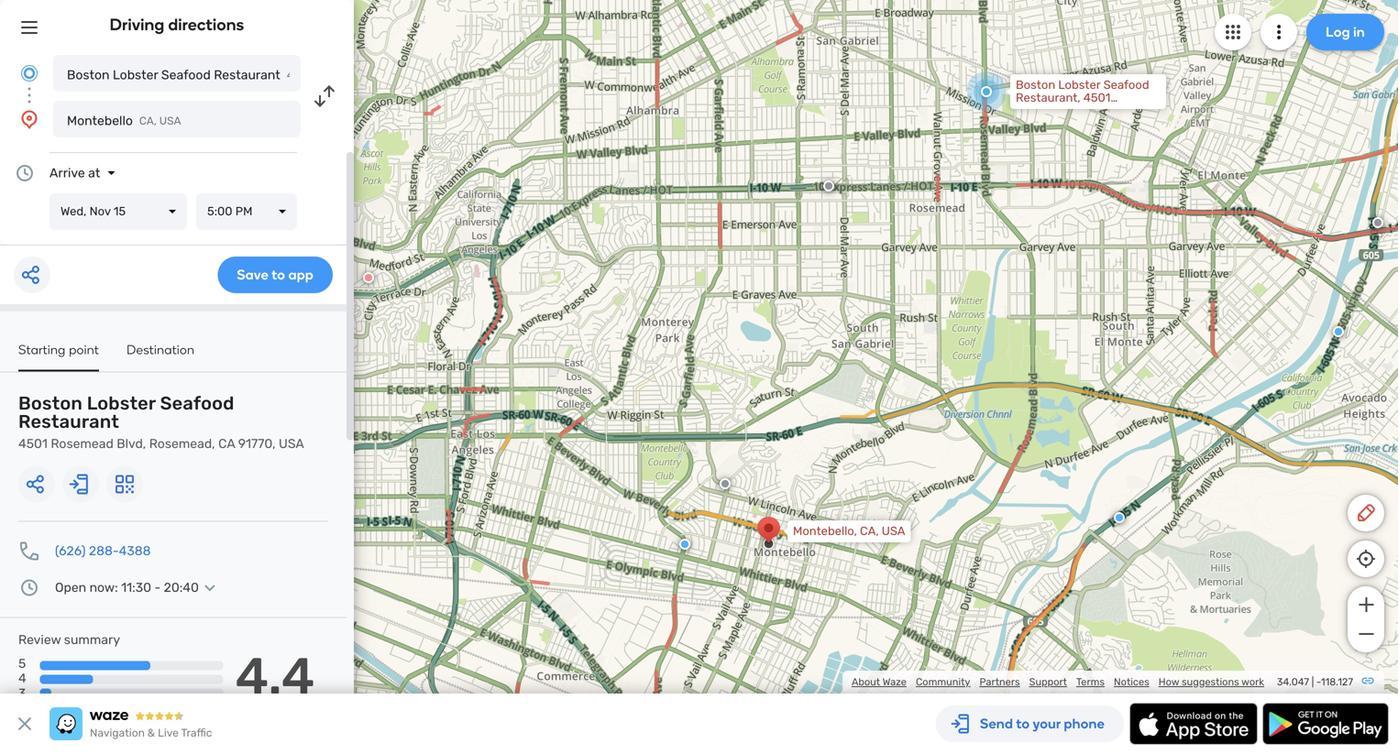 Task type: describe. For each thing, give the bounding box(es) containing it.
review
[[18, 633, 61, 648]]

arrive
[[50, 166, 85, 181]]

pencil image
[[1355, 503, 1377, 525]]

ca, for montebello,
[[860, 525, 879, 539]]

2 vertical spatial accident image
[[720, 479, 731, 490]]

ca, for montebello
[[139, 115, 157, 127]]

usa inside boston lobster seafood restaurant 4501 rosemead blvd, rosemead, ca 91770, usa
[[279, 437, 304, 452]]

ca
[[218, 437, 235, 452]]

starting point button
[[18, 342, 99, 372]]

about waze link
[[852, 676, 907, 689]]

288-
[[89, 544, 119, 559]]

boston lobster seafood restaurant button
[[53, 55, 301, 92]]

arrive at
[[50, 166, 100, 181]]

(626) 288-4388 link
[[55, 544, 151, 559]]

wed, nov 15
[[61, 204, 126, 219]]

current location image
[[18, 62, 40, 84]]

seafood for boston lobster seafood restaurant
[[161, 67, 211, 83]]

chevron down image
[[199, 581, 221, 596]]

navigation & live traffic
[[90, 727, 212, 740]]

5:00
[[207, 204, 233, 219]]

terms link
[[1077, 676, 1105, 689]]

support link
[[1029, 676, 1067, 689]]

community
[[916, 676, 971, 689]]

lobster for boston lobster seafood restaurant
[[113, 67, 158, 83]]

boston for boston lobster seafood restaurant
[[67, 67, 110, 83]]

destination button
[[127, 342, 195, 370]]

notices
[[1114, 676, 1150, 689]]

montebello, ca, usa
[[793, 525, 906, 539]]

3
[[18, 686, 26, 701]]

support
[[1029, 676, 1067, 689]]

wed,
[[61, 204, 87, 219]]

work
[[1242, 676, 1265, 689]]

open now: 11:30 - 20:40 button
[[55, 580, 221, 596]]

open now: 11:30 - 20:40
[[55, 580, 199, 596]]

(626) 288-4388
[[55, 544, 151, 559]]

|
[[1312, 676, 1314, 689]]

4501
[[18, 437, 48, 452]]

&
[[147, 727, 155, 740]]

4388
[[119, 544, 151, 559]]

zoom out image
[[1355, 624, 1378, 646]]

now:
[[89, 580, 118, 596]]

destination
[[127, 342, 195, 358]]

montebello,
[[793, 525, 857, 539]]

call image
[[18, 541, 40, 563]]

road closed image
[[363, 272, 374, 283]]

summary
[[64, 633, 120, 648]]

montebello ca, usa
[[67, 113, 181, 128]]

directions
[[168, 15, 244, 34]]

boston lobster seafood restaurant
[[67, 67, 280, 83]]

lobster for boston lobster seafood restaurant 4501 rosemead blvd, rosemead, ca 91770, usa
[[87, 393, 156, 414]]

seafood for boston lobster seafood restaurant 4501 rosemead blvd, rosemead, ca 91770, usa
[[160, 393, 234, 414]]

how
[[1159, 676, 1180, 689]]

1 horizontal spatial accident image
[[823, 181, 834, 192]]

point
[[69, 342, 99, 358]]

link image
[[1361, 674, 1376, 689]]

15
[[114, 204, 126, 219]]

navigation
[[90, 727, 145, 740]]

4
[[18, 671, 26, 687]]

live
[[158, 727, 179, 740]]

5:00 pm list box
[[196, 193, 297, 230]]

pm
[[235, 204, 253, 219]]



Task type: vqa. For each thing, say whether or not it's contained in the screenshot.
Lobster in the button
yes



Task type: locate. For each thing, give the bounding box(es) containing it.
about waze community partners support terms notices how suggestions work
[[852, 676, 1265, 689]]

0 horizontal spatial accident image
[[720, 479, 731, 490]]

location image
[[18, 108, 40, 130]]

0 vertical spatial police image
[[1333, 326, 1344, 337]]

0 vertical spatial accident image
[[823, 181, 834, 192]]

traffic
[[181, 727, 212, 740]]

restaurant inside boston lobster seafood restaurant 4501 rosemead blvd, rosemead, ca 91770, usa
[[18, 411, 119, 433]]

suggestions
[[1182, 676, 1240, 689]]

lobster inside boston lobster seafood restaurant 4501 rosemead blvd, rosemead, ca 91770, usa
[[87, 393, 156, 414]]

at
[[88, 166, 100, 181]]

4.4
[[235, 647, 315, 708]]

blvd,
[[117, 437, 146, 452]]

1 horizontal spatial ca,
[[860, 525, 879, 539]]

notices link
[[1114, 676, 1150, 689]]

(626)
[[55, 544, 86, 559]]

restaurant inside button
[[214, 67, 280, 83]]

34.047
[[1277, 676, 1310, 689]]

usa right montebello,
[[882, 525, 906, 539]]

20:40
[[164, 580, 199, 596]]

0 horizontal spatial -
[[154, 580, 161, 596]]

0 vertical spatial restaurant
[[214, 67, 280, 83]]

0 horizontal spatial police image
[[1114, 513, 1125, 524]]

driving
[[110, 15, 165, 34]]

91770,
[[238, 437, 276, 452]]

- right |
[[1317, 676, 1321, 689]]

34.047 | -118.127
[[1277, 676, 1354, 689]]

0 vertical spatial ca,
[[139, 115, 157, 127]]

zoom in image
[[1355, 594, 1378, 616]]

seafood up rosemead, on the left
[[160, 393, 234, 414]]

waze
[[883, 676, 907, 689]]

1 horizontal spatial restaurant
[[214, 67, 280, 83]]

seafood inside button
[[161, 67, 211, 83]]

usa for montebello
[[159, 115, 181, 127]]

accident image
[[823, 181, 834, 192], [1373, 217, 1384, 228], [720, 479, 731, 490]]

boston up montebello
[[67, 67, 110, 83]]

rosemead
[[51, 437, 114, 452]]

2 vertical spatial usa
[[882, 525, 906, 539]]

restaurant up "rosemead"
[[18, 411, 119, 433]]

0 vertical spatial lobster
[[113, 67, 158, 83]]

ca, right montebello
[[139, 115, 157, 127]]

usa
[[159, 115, 181, 127], [279, 437, 304, 452], [882, 525, 906, 539]]

0 horizontal spatial ca,
[[139, 115, 157, 127]]

restaurant for boston lobster seafood restaurant 4501 rosemead blvd, rosemead, ca 91770, usa
[[18, 411, 119, 433]]

rosemead,
[[149, 437, 215, 452]]

1 horizontal spatial -
[[1317, 676, 1321, 689]]

police image
[[680, 539, 691, 550]]

community link
[[916, 676, 971, 689]]

11:30
[[121, 580, 151, 596]]

driving directions
[[110, 15, 244, 34]]

1 vertical spatial police image
[[1114, 513, 1125, 524]]

ca, inside montebello ca, usa
[[139, 115, 157, 127]]

boston lobster seafood restaurant 4501 rosemead blvd, rosemead, ca 91770, usa
[[18, 393, 304, 452]]

lobster up montebello ca, usa
[[113, 67, 158, 83]]

1 vertical spatial boston
[[18, 393, 83, 414]]

restaurant for boston lobster seafood restaurant
[[214, 67, 280, 83]]

boston for boston lobster seafood restaurant 4501 rosemead blvd, rosemead, ca 91770, usa
[[18, 393, 83, 414]]

montebello
[[67, 113, 133, 128]]

usa down boston lobster seafood restaurant
[[159, 115, 181, 127]]

5 4 3
[[18, 657, 26, 701]]

restaurant
[[214, 67, 280, 83], [18, 411, 119, 433]]

1 vertical spatial lobster
[[87, 393, 156, 414]]

lobster
[[113, 67, 158, 83], [87, 393, 156, 414]]

about
[[852, 676, 880, 689]]

0 vertical spatial clock image
[[14, 162, 36, 184]]

1 vertical spatial restaurant
[[18, 411, 119, 433]]

usa inside montebello ca, usa
[[159, 115, 181, 127]]

boston inside button
[[67, 67, 110, 83]]

5
[[18, 657, 26, 672]]

open
[[55, 580, 86, 596]]

how suggestions work link
[[1159, 676, 1265, 689]]

usa right '91770,'
[[279, 437, 304, 452]]

usa for montebello,
[[882, 525, 906, 539]]

seafood
[[161, 67, 211, 83], [160, 393, 234, 414]]

0 vertical spatial -
[[154, 580, 161, 596]]

0 horizontal spatial restaurant
[[18, 411, 119, 433]]

wed, nov 15 list box
[[50, 193, 187, 230]]

seafood down driving directions
[[161, 67, 211, 83]]

boston
[[67, 67, 110, 83], [18, 393, 83, 414]]

1 horizontal spatial police image
[[1333, 326, 1344, 337]]

- right 11:30
[[154, 580, 161, 596]]

police image
[[1333, 326, 1344, 337], [1114, 513, 1125, 524]]

review summary
[[18, 633, 120, 648]]

terms
[[1077, 676, 1105, 689]]

0 horizontal spatial usa
[[159, 115, 181, 127]]

2 horizontal spatial accident image
[[1373, 217, 1384, 228]]

0 vertical spatial boston
[[67, 67, 110, 83]]

nov
[[89, 204, 111, 219]]

lobster up blvd,
[[87, 393, 156, 414]]

partners link
[[980, 676, 1020, 689]]

lobster inside button
[[113, 67, 158, 83]]

ca,
[[139, 115, 157, 127], [860, 525, 879, 539]]

ca, right montebello,
[[860, 525, 879, 539]]

starting point
[[18, 342, 99, 358]]

restaurant down directions
[[214, 67, 280, 83]]

1 vertical spatial usa
[[279, 437, 304, 452]]

0 vertical spatial usa
[[159, 115, 181, 127]]

clock image
[[14, 162, 36, 184], [18, 577, 40, 599]]

5:00 pm
[[207, 204, 253, 219]]

x image
[[14, 713, 36, 735]]

seafood inside boston lobster seafood restaurant 4501 rosemead blvd, rosemead, ca 91770, usa
[[160, 393, 234, 414]]

partners
[[980, 676, 1020, 689]]

clock image down call icon
[[18, 577, 40, 599]]

118.127
[[1321, 676, 1354, 689]]

1 vertical spatial -
[[1317, 676, 1321, 689]]

1 vertical spatial seafood
[[160, 393, 234, 414]]

2 horizontal spatial usa
[[882, 525, 906, 539]]

-
[[154, 580, 161, 596], [1317, 676, 1321, 689]]

starting
[[18, 342, 66, 358]]

1 vertical spatial accident image
[[1373, 217, 1384, 228]]

1 vertical spatial clock image
[[18, 577, 40, 599]]

clock image left 'arrive'
[[14, 162, 36, 184]]

1 vertical spatial ca,
[[860, 525, 879, 539]]

boston inside boston lobster seafood restaurant 4501 rosemead blvd, rosemead, ca 91770, usa
[[18, 393, 83, 414]]

boston up 4501
[[18, 393, 83, 414]]

0 vertical spatial seafood
[[161, 67, 211, 83]]

1 horizontal spatial usa
[[279, 437, 304, 452]]



